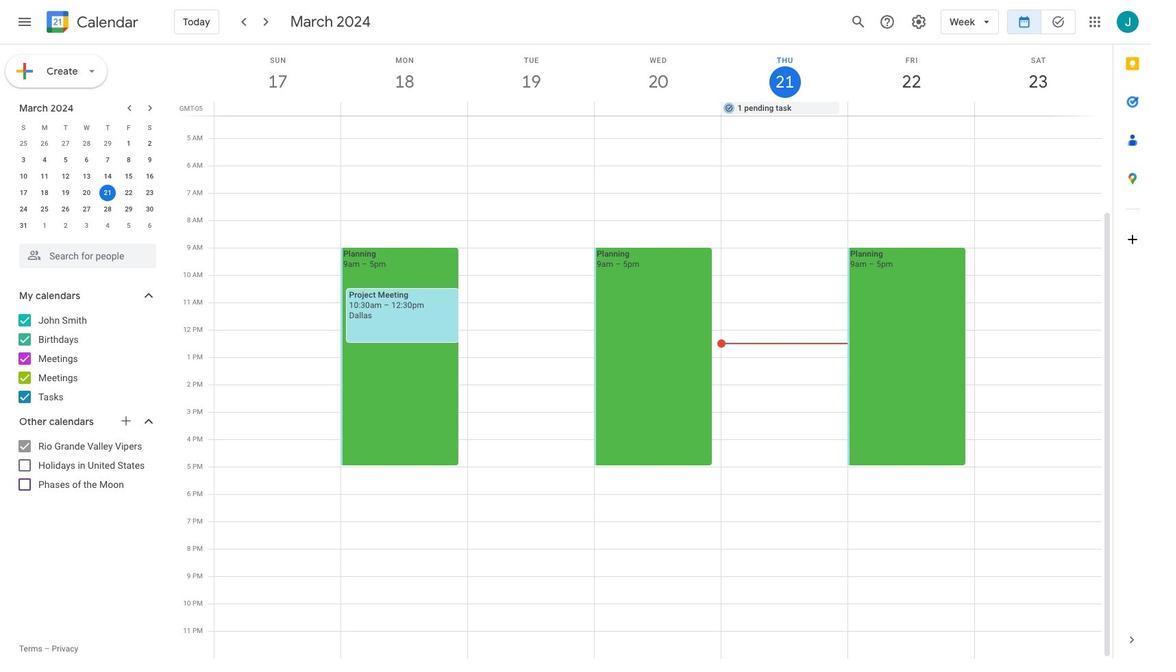 Task type: locate. For each thing, give the bounding box(es) containing it.
30 element
[[142, 201, 158, 218]]

add other calendars image
[[119, 415, 133, 428]]

april 4 element
[[99, 218, 116, 234]]

17 element
[[15, 185, 32, 201]]

16 element
[[142, 169, 158, 185]]

my calendars list
[[3, 310, 170, 408]]

24 element
[[15, 201, 32, 218]]

grid
[[175, 1, 1113, 660]]

main drawer image
[[16, 14, 33, 30]]

22 element
[[120, 185, 137, 201]]

27 element
[[78, 201, 95, 218]]

february 28 element
[[78, 136, 95, 152]]

row
[[208, 1, 1102, 660], [208, 102, 1113, 116], [13, 119, 160, 136], [13, 136, 160, 152], [13, 152, 160, 169], [13, 169, 160, 185], [13, 185, 160, 201], [13, 201, 160, 218], [13, 218, 160, 234]]

other calendars list
[[3, 436, 170, 496]]

23 element
[[142, 185, 158, 201]]

12 element
[[57, 169, 74, 185]]

5 element
[[57, 152, 74, 169]]

3 element
[[15, 152, 32, 169]]

february 26 element
[[36, 136, 53, 152]]

tab list
[[1113, 45, 1151, 621]]

april 5 element
[[120, 218, 137, 234]]

february 29 element
[[99, 136, 116, 152]]

9 element
[[142, 152, 158, 169]]

None search field
[[0, 238, 170, 269]]

row group
[[13, 136, 160, 234]]

heading
[[74, 14, 138, 30]]

1 element
[[120, 136, 137, 152]]

settings menu image
[[911, 14, 927, 30]]

march 2024 grid
[[13, 119, 160, 234]]

20 element
[[78, 185, 95, 201]]

heading inside calendar element
[[74, 14, 138, 30]]

cell
[[214, 1, 341, 660], [341, 1, 468, 660], [468, 1, 595, 660], [594, 1, 721, 660], [721, 1, 848, 660], [848, 1, 975, 660], [975, 1, 1102, 660], [214, 102, 341, 116], [341, 102, 468, 116], [468, 102, 594, 116], [594, 102, 721, 116], [848, 102, 974, 116], [974, 102, 1101, 116], [97, 185, 118, 201]]

25 element
[[36, 201, 53, 218]]



Task type: describe. For each thing, give the bounding box(es) containing it.
31 element
[[15, 218, 32, 234]]

february 27 element
[[57, 136, 74, 152]]

18 element
[[36, 185, 53, 201]]

4 element
[[36, 152, 53, 169]]

28 element
[[99, 201, 116, 218]]

april 2 element
[[57, 218, 74, 234]]

april 3 element
[[78, 218, 95, 234]]

26 element
[[57, 201, 74, 218]]

cell inside march 2024 grid
[[97, 185, 118, 201]]

april 1 element
[[36, 218, 53, 234]]

21, today element
[[99, 185, 116, 201]]

11 element
[[36, 169, 53, 185]]

7 element
[[99, 152, 116, 169]]

2 element
[[142, 136, 158, 152]]

april 6 element
[[142, 218, 158, 234]]

8 element
[[120, 152, 137, 169]]

29 element
[[120, 201, 137, 218]]

19 element
[[57, 185, 74, 201]]

Search for people text field
[[27, 244, 148, 269]]

february 25 element
[[15, 136, 32, 152]]

6 element
[[78, 152, 95, 169]]

10 element
[[15, 169, 32, 185]]

calendar element
[[44, 8, 138, 38]]

15 element
[[120, 169, 137, 185]]

13 element
[[78, 169, 95, 185]]

14 element
[[99, 169, 116, 185]]



Task type: vqa. For each thing, say whether or not it's contained in the screenshot.
Mon
no



